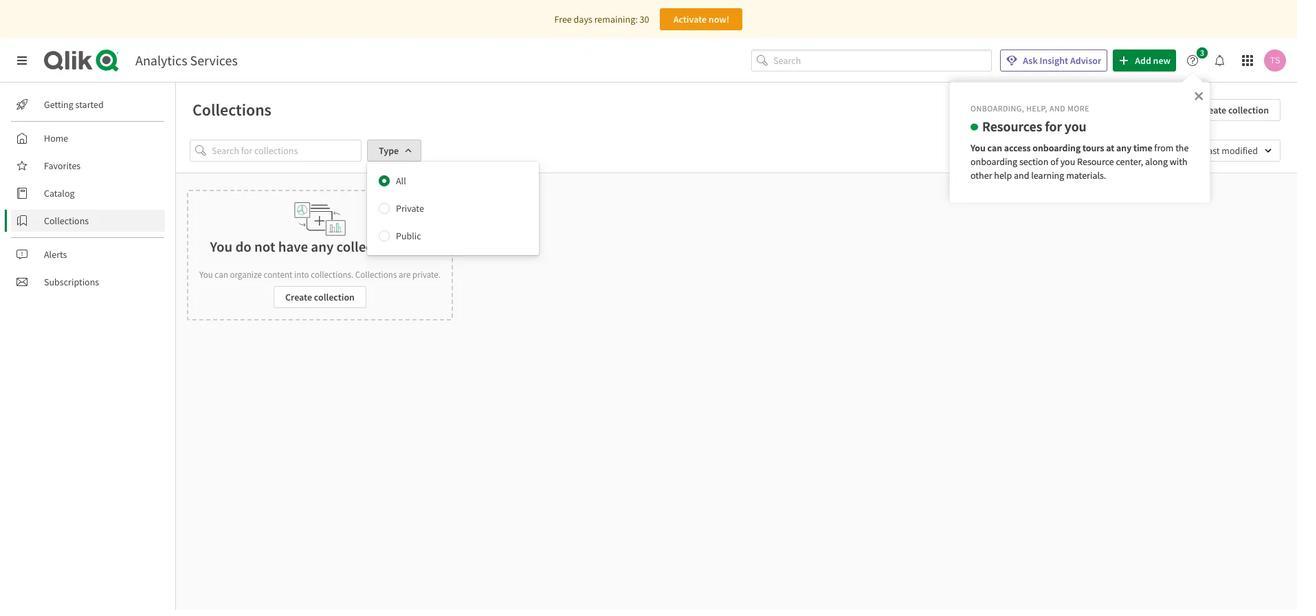 Task type: vqa. For each thing, say whether or not it's contained in the screenshot.
search
no



Task type: describe. For each thing, give the bounding box(es) containing it.
0 vertical spatial you
[[1065, 117, 1087, 135]]

last
[[1204, 144, 1221, 157]]

alerts
[[44, 248, 67, 261]]

activate now!
[[674, 13, 730, 25]]

collections inside navigation pane element
[[44, 215, 89, 227]]

favorites link
[[11, 155, 165, 177]]

other
[[971, 169, 993, 181]]

type button
[[367, 140, 422, 162]]

collections link
[[11, 210, 165, 232]]

help
[[995, 169, 1013, 181]]

services
[[190, 52, 238, 69]]

ask insight advisor button
[[1001, 50, 1108, 72]]

catalog link
[[11, 182, 165, 204]]

private
[[396, 202, 424, 215]]

subscriptions
[[44, 276, 99, 288]]

add new
[[1136, 54, 1171, 67]]

started
[[75, 98, 104, 111]]

resources
[[983, 117, 1043, 135]]

1 horizontal spatial create collection button
[[1189, 99, 1281, 121]]

not
[[255, 237, 275, 256]]

favorites
[[44, 160, 81, 172]]

can for access
[[988, 142, 1003, 154]]

analytics services
[[136, 52, 238, 69]]

modified
[[1222, 144, 1259, 157]]

analytics
[[136, 52, 187, 69]]

free days remaining: 30
[[555, 13, 650, 25]]

more
[[1068, 103, 1090, 113]]

subscriptions link
[[11, 271, 165, 293]]

0 horizontal spatial create
[[285, 291, 312, 303]]

help,
[[1027, 103, 1048, 113]]

collections.
[[311, 269, 354, 281]]

from the onboarding section of you resource center, along with other help and learning materials.
[[971, 142, 1191, 181]]

new
[[1154, 54, 1171, 67]]

resource
[[1078, 155, 1115, 168]]

materials.
[[1067, 169, 1107, 181]]

advisor
[[1071, 54, 1102, 67]]

getting started link
[[11, 94, 165, 116]]

3
[[1201, 47, 1205, 58]]

home
[[44, 132, 68, 144]]

along
[[1146, 155, 1169, 168]]

into
[[294, 269, 309, 281]]

you inside from the onboarding section of you resource center, along with other help and learning materials.
[[1061, 155, 1076, 168]]

of
[[1051, 155, 1059, 168]]

0 vertical spatial and
[[1050, 103, 1066, 113]]

section
[[1020, 155, 1049, 168]]

× button
[[1195, 85, 1204, 105]]

tara s image
[[1265, 50, 1287, 72]]

center,
[[1117, 155, 1144, 168]]

getting
[[44, 98, 73, 111]]

collection for rightmost the create collection button
[[1229, 104, 1270, 116]]

collection for the create collection button within the create collection element
[[314, 291, 355, 303]]

catalog
[[44, 187, 75, 199]]

onboarding, help, and more
[[971, 103, 1090, 113]]

insight
[[1040, 54, 1069, 67]]

for
[[1046, 117, 1063, 135]]

any inside × dialog
[[1117, 142, 1132, 154]]

do
[[236, 237, 252, 256]]

any inside create collection element
[[311, 237, 334, 256]]

with
[[1170, 155, 1188, 168]]

the
[[1176, 142, 1190, 154]]

activate
[[674, 13, 707, 25]]

navigation pane element
[[0, 88, 175, 299]]

type
[[379, 144, 399, 157]]

create collection for rightmost the create collection button
[[1200, 104, 1270, 116]]

create collection button inside create collection element
[[274, 286, 367, 308]]

Last modified field
[[1195, 140, 1281, 162]]



Task type: locate. For each thing, give the bounding box(es) containing it.
0 horizontal spatial collection
[[314, 291, 355, 303]]

collection down collections.
[[314, 291, 355, 303]]

can inside create collection element
[[215, 269, 228, 281]]

can left the organize
[[215, 269, 228, 281]]

create collection element
[[187, 190, 453, 321]]

you up the other
[[971, 142, 986, 154]]

collections
[[337, 237, 404, 256]]

searchbar element
[[752, 49, 993, 72]]

create collection down you can organize content into collections. collections are private. at the top left
[[285, 291, 355, 303]]

private.
[[413, 269, 441, 281]]

time
[[1134, 142, 1153, 154]]

you do not have any collections yet.
[[210, 237, 430, 256]]

are
[[399, 269, 411, 281]]

can left 'access' in the right of the page
[[988, 142, 1003, 154]]

collections inside create collection element
[[356, 269, 397, 281]]

0 vertical spatial onboarding
[[1033, 142, 1081, 154]]

content
[[264, 269, 293, 281]]

0 vertical spatial any
[[1117, 142, 1132, 154]]

resources for you
[[983, 117, 1087, 135]]

home link
[[11, 127, 165, 149]]

create down into
[[285, 291, 312, 303]]

onboarding,
[[971, 103, 1025, 113]]

now!
[[709, 13, 730, 25]]

3 button
[[1182, 47, 1213, 72]]

1 horizontal spatial collection
[[1229, 104, 1270, 116]]

learning
[[1032, 169, 1065, 181]]

1 vertical spatial collections
[[44, 215, 89, 227]]

and up "for"
[[1050, 103, 1066, 113]]

Search for collections text field
[[212, 140, 362, 162]]

you can organize content into collections. collections are private.
[[199, 269, 441, 281]]

1 horizontal spatial create collection
[[1200, 104, 1270, 116]]

0 horizontal spatial onboarding
[[971, 155, 1018, 168]]

remaining:
[[595, 13, 638, 25]]

type option group
[[367, 167, 539, 250]]

you for you can organize content into collections. collections are private.
[[199, 269, 213, 281]]

public
[[396, 230, 421, 242]]

0 horizontal spatial any
[[311, 237, 334, 256]]

onboarding
[[1033, 142, 1081, 154], [971, 155, 1018, 168]]

collections
[[193, 99, 272, 120], [44, 215, 89, 227], [356, 269, 397, 281]]

onboarding up of
[[1033, 142, 1081, 154]]

onboarding up 'help'
[[971, 155, 1018, 168]]

collections down services
[[193, 99, 272, 120]]

can
[[988, 142, 1003, 154], [215, 269, 228, 281]]

1 vertical spatial you
[[210, 237, 233, 256]]

× dialog
[[950, 82, 1211, 204]]

you right of
[[1061, 155, 1076, 168]]

1 horizontal spatial onboarding
[[1033, 142, 1081, 154]]

you for you do not have any collections yet.
[[210, 237, 233, 256]]

you
[[1065, 117, 1087, 135], [1061, 155, 1076, 168]]

free
[[555, 13, 572, 25]]

filters region
[[176, 129, 1298, 255]]

can for organize
[[215, 269, 228, 281]]

ask insight advisor
[[1024, 54, 1102, 67]]

1 vertical spatial onboarding
[[971, 155, 1018, 168]]

create collection for the create collection button within the create collection element
[[285, 291, 355, 303]]

Search text field
[[774, 49, 993, 72]]

analytics services element
[[136, 52, 238, 69]]

0 horizontal spatial collections
[[44, 215, 89, 227]]

1 horizontal spatial create
[[1200, 104, 1227, 116]]

0 vertical spatial you
[[971, 142, 986, 154]]

1 horizontal spatial any
[[1117, 142, 1132, 154]]

1 vertical spatial collection
[[314, 291, 355, 303]]

getting started
[[44, 98, 104, 111]]

0 vertical spatial collections
[[193, 99, 272, 120]]

0 vertical spatial can
[[988, 142, 1003, 154]]

create
[[1200, 104, 1227, 116], [285, 291, 312, 303]]

any
[[1117, 142, 1132, 154], [311, 237, 334, 256]]

days
[[574, 13, 593, 25]]

have
[[278, 237, 308, 256]]

create collection button up last modified field at the right of the page
[[1189, 99, 1281, 121]]

close sidebar menu image
[[17, 55, 28, 66]]

1 vertical spatial any
[[311, 237, 334, 256]]

you down more
[[1065, 117, 1087, 135]]

create collection
[[1200, 104, 1270, 116], [285, 291, 355, 303]]

you for you can access onboarding tours at any time
[[971, 142, 986, 154]]

1 horizontal spatial and
[[1050, 103, 1066, 113]]

collection
[[1229, 104, 1270, 116], [314, 291, 355, 303]]

1 vertical spatial create collection
[[285, 291, 355, 303]]

1 vertical spatial create
[[285, 291, 312, 303]]

create collection button
[[1189, 99, 1281, 121], [274, 286, 367, 308]]

1 vertical spatial and
[[1015, 169, 1030, 181]]

and inside from the onboarding section of you resource center, along with other help and learning materials.
[[1015, 169, 1030, 181]]

organize
[[230, 269, 262, 281]]

1 vertical spatial can
[[215, 269, 228, 281]]

collections down catalog on the left top
[[44, 215, 89, 227]]

0 vertical spatial create collection
[[1200, 104, 1270, 116]]

you inside × dialog
[[971, 142, 986, 154]]

0 vertical spatial collection
[[1229, 104, 1270, 116]]

create collection button down you can organize content into collections. collections are private. at the top left
[[274, 286, 367, 308]]

and down the 'section'
[[1015, 169, 1030, 181]]

2 vertical spatial collections
[[356, 269, 397, 281]]

30
[[640, 13, 650, 25]]

and
[[1050, 103, 1066, 113], [1015, 169, 1030, 181]]

onboarding inside from the onboarding section of you resource center, along with other help and learning materials.
[[971, 155, 1018, 168]]

last modified
[[1204, 144, 1259, 157]]

tours
[[1083, 142, 1105, 154]]

1 horizontal spatial can
[[988, 142, 1003, 154]]

add
[[1136, 54, 1152, 67]]

from
[[1155, 142, 1174, 154]]

activate now! link
[[661, 8, 743, 30]]

×
[[1195, 85, 1204, 105]]

1 vertical spatial you
[[1061, 155, 1076, 168]]

at
[[1107, 142, 1115, 154]]

0 vertical spatial create
[[1200, 104, 1227, 116]]

create collection up last modified field at the right of the page
[[1200, 104, 1270, 116]]

can inside × dialog
[[988, 142, 1003, 154]]

access
[[1005, 142, 1031, 154]]

yet.
[[407, 237, 430, 256]]

0 horizontal spatial create collection button
[[274, 286, 367, 308]]

any up you can organize content into collections. collections are private. at the top left
[[311, 237, 334, 256]]

you can access onboarding tours at any time
[[971, 142, 1153, 154]]

1 vertical spatial create collection button
[[274, 286, 367, 308]]

collection up modified
[[1229, 104, 1270, 116]]

ask
[[1024, 54, 1038, 67]]

0 vertical spatial create collection button
[[1189, 99, 1281, 121]]

1 horizontal spatial collections
[[193, 99, 272, 120]]

you left do
[[210, 237, 233, 256]]

you left the organize
[[199, 269, 213, 281]]

all
[[396, 175, 406, 187]]

any right at
[[1117, 142, 1132, 154]]

create up "last"
[[1200, 104, 1227, 116]]

2 vertical spatial you
[[199, 269, 213, 281]]

collections left are
[[356, 269, 397, 281]]

add new button
[[1114, 50, 1177, 72]]

you
[[971, 142, 986, 154], [210, 237, 233, 256], [199, 269, 213, 281]]

0 horizontal spatial and
[[1015, 169, 1030, 181]]

0 horizontal spatial can
[[215, 269, 228, 281]]

0 horizontal spatial create collection
[[285, 291, 355, 303]]

2 horizontal spatial collections
[[356, 269, 397, 281]]

alerts link
[[11, 243, 165, 265]]



